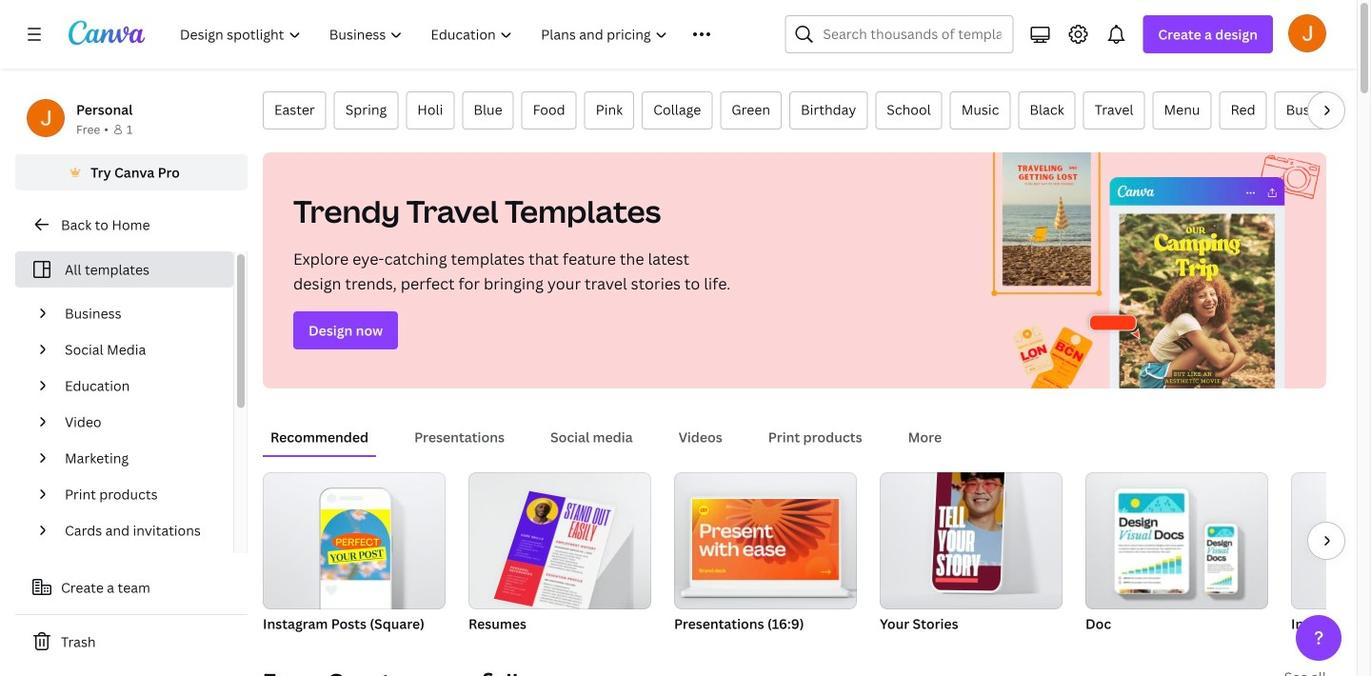 Task type: locate. For each thing, give the bounding box(es) containing it.
top level navigation element
[[168, 15, 739, 53], [168, 15, 739, 53]]

your story image
[[932, 461, 1005, 591], [880, 472, 1063, 609]]

Search search field
[[823, 16, 1001, 52]]

None search field
[[785, 15, 1014, 53]]

trendy travel templates image
[[972, 152, 1327, 389]]

instagram post (square) image
[[263, 472, 446, 609], [321, 509, 390, 580]]

doc image
[[1086, 472, 1268, 609], [1086, 472, 1268, 609]]

presentation (16:9) image
[[674, 472, 857, 609], [692, 499, 839, 580]]

jeremy miller image
[[1288, 14, 1327, 52]]

resume image
[[469, 472, 651, 609], [494, 491, 616, 618]]



Task type: describe. For each thing, give the bounding box(es) containing it.
instagram story image
[[1291, 472, 1371, 609]]



Task type: vqa. For each thing, say whether or not it's contained in the screenshot.
Minimalist
no



